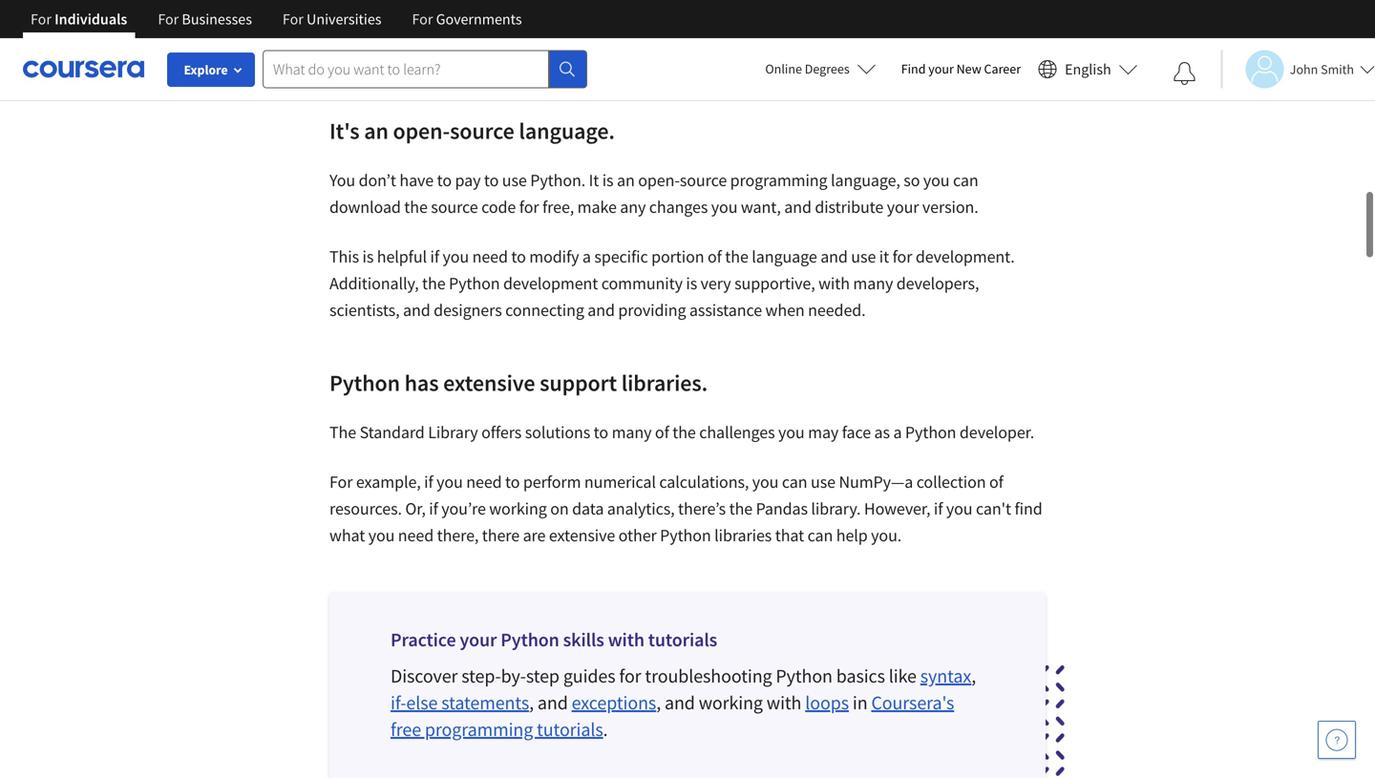 Task type: locate. For each thing, give the bounding box(es) containing it.
0 horizontal spatial your
[[460, 628, 497, 652]]

extensive up offers
[[443, 369, 535, 397]]

language.
[[519, 117, 615, 145]]

to left the perform
[[505, 471, 520, 493]]

working inside discover step-by-step guides for troubleshooting python basics like syntax , if-else statements , and exceptions , and working with loops in
[[699, 691, 763, 715]]

can right the that
[[808, 525, 833, 546]]

1 vertical spatial an
[[617, 170, 635, 191]]

0 horizontal spatial is
[[362, 246, 374, 267]]

you
[[923, 170, 950, 191], [711, 196, 738, 218], [443, 246, 469, 267], [778, 422, 805, 443], [437, 471, 463, 493], [752, 471, 779, 493], [946, 498, 973, 520], [368, 525, 395, 546]]

language,
[[831, 170, 900, 191]]

it
[[879, 246, 889, 267]]

2 vertical spatial of
[[989, 471, 1004, 493]]

extensive inside for example, if you need to perform numerical calculations, you can use numpy—a collection of resources. or, if you're working on data analytics, there's the pandas library. however, if you can't find what you need there, there are extensive other python libraries that can help you.
[[549, 525, 615, 546]]

use up library.
[[811, 471, 836, 493]]

your
[[929, 60, 954, 77], [887, 196, 919, 218], [460, 628, 497, 652]]

that
[[775, 525, 804, 546]]

for individuals
[[31, 10, 127, 29]]

to
[[437, 170, 452, 191], [484, 170, 499, 191], [511, 246, 526, 267], [594, 422, 608, 443], [505, 471, 520, 493]]

for up resources.
[[329, 471, 353, 493]]

1 vertical spatial working
[[699, 691, 763, 715]]

use up code
[[502, 170, 527, 191]]

of inside for example, if you need to perform numerical calculations, you can use numpy—a collection of resources. or, if you're working on data analytics, there's the pandas library. however, if you can't find what you need there, there are extensive other python libraries that can help you.
[[989, 471, 1004, 493]]

pandas
[[756, 498, 808, 520]]

your for find your new career
[[929, 60, 954, 77]]

don't
[[359, 170, 396, 191]]

python up the
[[329, 369, 400, 397]]

for universities
[[283, 10, 382, 29]]

if right helpful
[[430, 246, 439, 267]]

1 vertical spatial tutorials
[[537, 718, 603, 742]]

2 vertical spatial use
[[811, 471, 836, 493]]

open- up changes
[[638, 170, 680, 191]]

1 vertical spatial open-
[[638, 170, 680, 191]]

python
[[449, 273, 500, 294], [329, 369, 400, 397], [905, 422, 956, 443], [660, 525, 711, 546], [501, 628, 559, 652], [776, 664, 833, 688]]

can inside you don't have to pay to use python. it is an open-source programming language, so you can download the source code for free, make any changes you want, and distribute your version.
[[953, 170, 978, 191]]

1 horizontal spatial extensive
[[549, 525, 615, 546]]

need down or, on the bottom of page
[[398, 525, 434, 546]]

tutorials
[[648, 628, 717, 652], [537, 718, 603, 742]]

source
[[450, 117, 514, 145], [680, 170, 727, 191], [431, 196, 478, 218]]

is left very
[[686, 273, 697, 294]]

1 horizontal spatial your
[[887, 196, 919, 218]]

0 vertical spatial working
[[489, 498, 547, 520]]

None search field
[[263, 50, 587, 88]]

1 horizontal spatial ,
[[656, 691, 661, 715]]

1 horizontal spatial working
[[699, 691, 763, 715]]

an up any
[[617, 170, 635, 191]]

troubleshooting
[[645, 664, 772, 688]]

version.
[[922, 196, 979, 218]]

designers
[[434, 299, 502, 321]]

working up are
[[489, 498, 547, 520]]

numerical
[[584, 471, 656, 493]]

and down additionally,
[[403, 299, 430, 321]]

0 horizontal spatial of
[[655, 422, 669, 443]]

0 horizontal spatial tutorials
[[537, 718, 603, 742]]

it
[[589, 170, 599, 191]]

this is helpful if you need to modify a specific portion of the language and use it for development. additionally, the python development community is very supportive, with many developers, scientists, and designers connecting and providing assistance when needed.
[[329, 246, 1015, 321]]

1 horizontal spatial for
[[619, 664, 641, 688]]

of down libraries.
[[655, 422, 669, 443]]

for up exceptions
[[619, 664, 641, 688]]

1 vertical spatial with
[[608, 628, 644, 652]]

2 horizontal spatial for
[[892, 246, 912, 267]]

1 vertical spatial source
[[680, 170, 727, 191]]

collection
[[916, 471, 986, 493]]

statements
[[441, 691, 529, 715]]

has
[[405, 369, 439, 397]]

basics
[[836, 664, 885, 688]]

syntax link
[[920, 664, 971, 688]]

working
[[489, 498, 547, 520], [699, 691, 763, 715]]

many inside this is helpful if you need to modify a specific portion of the language and use it for development. additionally, the python development community is very supportive, with many developers, scientists, and designers connecting and providing assistance when needed.
[[853, 273, 893, 294]]

and down community
[[588, 299, 615, 321]]

scientists,
[[329, 299, 400, 321]]

use inside you don't have to pay to use python. it is an open-source programming language, so you can download the source code for free, make any changes you want, and distribute your version.
[[502, 170, 527, 191]]

0 vertical spatial of
[[708, 246, 722, 267]]

can
[[953, 170, 978, 191], [782, 471, 807, 493], [808, 525, 833, 546]]

to for pay
[[484, 170, 499, 191]]

and down troubleshooting
[[665, 691, 695, 715]]

0 horizontal spatial extensive
[[443, 369, 535, 397]]

in
[[853, 691, 868, 715]]

2 horizontal spatial of
[[989, 471, 1004, 493]]

1 horizontal spatial an
[[617, 170, 635, 191]]

a
[[582, 246, 591, 267], [893, 422, 902, 443]]

1 vertical spatial extensive
[[549, 525, 615, 546]]

python down there's
[[660, 525, 711, 546]]

other
[[619, 525, 657, 546]]

extensive down data
[[549, 525, 615, 546]]

0 horizontal spatial for
[[519, 196, 539, 218]]

if inside this is helpful if you need to modify a specific portion of the language and use it for development. additionally, the python development community is very supportive, with many developers, scientists, and designers connecting and providing assistance when needed.
[[430, 246, 439, 267]]

of inside this is helpful if you need to modify a specific portion of the language and use it for development. additionally, the python development community is very supportive, with many developers, scientists, and designers connecting and providing assistance when needed.
[[708, 246, 722, 267]]

need up you're
[[466, 471, 502, 493]]

english button
[[1030, 38, 1146, 100]]

0 horizontal spatial many
[[612, 422, 652, 443]]

python up loops
[[776, 664, 833, 688]]

john
[[1290, 61, 1318, 78]]

tutorials up troubleshooting
[[648, 628, 717, 652]]

or,
[[405, 498, 426, 520]]

libraries.
[[621, 369, 708, 397]]

0 horizontal spatial with
[[608, 628, 644, 652]]

0 vertical spatial programming
[[730, 170, 827, 191]]

to right solutions
[[594, 422, 608, 443]]

tutorials down exceptions link
[[537, 718, 603, 742]]

to left modify
[[511, 246, 526, 267]]

need inside this is helpful if you need to modify a specific portion of the language and use it for development. additionally, the python development community is very supportive, with many developers, scientists, and designers connecting and providing assistance when needed.
[[472, 246, 508, 267]]

developers,
[[896, 273, 979, 294]]

find
[[901, 60, 926, 77]]

your up step-
[[460, 628, 497, 652]]

can up pandas
[[782, 471, 807, 493]]

many down it
[[853, 273, 893, 294]]

programming up want,
[[730, 170, 827, 191]]

for
[[31, 10, 51, 29], [158, 10, 179, 29], [283, 10, 304, 29], [412, 10, 433, 29], [329, 471, 353, 493]]

smith
[[1321, 61, 1354, 78]]

1 horizontal spatial a
[[893, 422, 902, 443]]

for inside this is helpful if you need to modify a specific portion of the language and use it for development. additionally, the python development community is very supportive, with many developers, scientists, and designers connecting and providing assistance when needed.
[[892, 246, 912, 267]]

you right helpful
[[443, 246, 469, 267]]

2 vertical spatial is
[[686, 273, 697, 294]]

a inside this is helpful if you need to modify a specific portion of the language and use it for development. additionally, the python development community is very supportive, with many developers, scientists, and designers connecting and providing assistance when needed.
[[582, 246, 591, 267]]

source up "pay"
[[450, 117, 514, 145]]

is right it
[[602, 170, 614, 191]]

for left individuals
[[31, 10, 51, 29]]

0 horizontal spatial open-
[[393, 117, 450, 145]]

and right want,
[[784, 196, 812, 218]]

coursera image
[[23, 54, 144, 84]]

practice
[[391, 628, 456, 652]]

of up can't at the bottom right
[[989, 471, 1004, 493]]

to right "pay"
[[484, 170, 499, 191]]

for for for example, if you need to perform numerical calculations, you can use numpy—a collection of resources. or, if you're working on data analytics, there's the pandas library. however, if you can't find what you need there, there are extensive other python libraries that can help you.
[[329, 471, 353, 493]]

source down "pay"
[[431, 196, 478, 218]]

0 horizontal spatial an
[[364, 117, 389, 145]]

providing
[[618, 299, 686, 321]]

can up 'version.'
[[953, 170, 978, 191]]

library
[[428, 422, 478, 443]]

for inside you don't have to pay to use python. it is an open-source programming language, so you can download the source code for free, make any changes you want, and distribute your version.
[[519, 196, 539, 218]]

for inside for example, if you need to perform numerical calculations, you can use numpy—a collection of resources. or, if you're working on data analytics, there's the pandas library. however, if you can't find what you need there, there are extensive other python libraries that can help you.
[[329, 471, 353, 493]]

1 vertical spatial use
[[851, 246, 876, 267]]

2 vertical spatial your
[[460, 628, 497, 652]]

0 horizontal spatial working
[[489, 498, 547, 520]]

1 horizontal spatial use
[[811, 471, 836, 493]]

for left free, on the left top of the page
[[519, 196, 539, 218]]

1 vertical spatial for
[[892, 246, 912, 267]]

free
[[391, 718, 421, 742]]

is right this
[[362, 246, 374, 267]]

of up very
[[708, 246, 722, 267]]

programming
[[730, 170, 827, 191], [425, 718, 533, 742]]

for for for businesses
[[158, 10, 179, 29]]

with right skills
[[608, 628, 644, 652]]

0 vertical spatial tutorials
[[648, 628, 717, 652]]

libraries
[[714, 525, 772, 546]]

with
[[818, 273, 850, 294], [608, 628, 644, 652], [767, 691, 802, 715]]

0 horizontal spatial a
[[582, 246, 591, 267]]

your right find
[[929, 60, 954, 77]]

practice your python skills with tutorials
[[391, 628, 717, 652]]

1 horizontal spatial many
[[853, 273, 893, 294]]

you down resources.
[[368, 525, 395, 546]]

0 vertical spatial your
[[929, 60, 954, 77]]

you don't have to pay to use python. it is an open-source programming language, so you can download the source code for free, make any changes you want, and distribute your version.
[[329, 170, 979, 218]]

with up needed.
[[818, 273, 850, 294]]

for left businesses
[[158, 10, 179, 29]]

to inside for example, if you need to perform numerical calculations, you can use numpy—a collection of resources. or, if you're working on data analytics, there's the pandas library. however, if you can't find what you need there, there are extensive other python libraries that can help you.
[[505, 471, 520, 493]]

if-else statements link
[[391, 691, 529, 715]]

for up what do you want to learn? text box
[[412, 10, 433, 29]]

0 vertical spatial many
[[853, 273, 893, 294]]

1 horizontal spatial tutorials
[[648, 628, 717, 652]]

data
[[572, 498, 604, 520]]

python inside discover step-by-step guides for troubleshooting python basics like syntax , if-else statements , and exceptions , and working with loops in
[[776, 664, 833, 688]]

1 vertical spatial many
[[612, 422, 652, 443]]

1 vertical spatial can
[[782, 471, 807, 493]]

0 horizontal spatial use
[[502, 170, 527, 191]]

2 vertical spatial with
[[767, 691, 802, 715]]

1 vertical spatial your
[[887, 196, 919, 218]]

to left "pay"
[[437, 170, 452, 191]]

0 vertical spatial a
[[582, 246, 591, 267]]

0 vertical spatial can
[[953, 170, 978, 191]]

john smith
[[1290, 61, 1354, 78]]

when
[[765, 299, 805, 321]]

0 vertical spatial with
[[818, 273, 850, 294]]

for businesses
[[158, 10, 252, 29]]

python up designers
[[449, 273, 500, 294]]

if right or, on the bottom of page
[[429, 498, 438, 520]]

for for for individuals
[[31, 10, 51, 29]]

1 horizontal spatial is
[[602, 170, 614, 191]]

language
[[752, 246, 817, 267]]

your for practice your python skills with tutorials
[[460, 628, 497, 652]]

many
[[853, 273, 893, 294], [612, 422, 652, 443]]

development
[[503, 273, 598, 294]]

source up changes
[[680, 170, 727, 191]]

the up libraries
[[729, 498, 753, 520]]

to for need
[[505, 471, 520, 493]]

2 horizontal spatial your
[[929, 60, 954, 77]]

0 vertical spatial use
[[502, 170, 527, 191]]

want,
[[741, 196, 781, 218]]

,
[[971, 664, 976, 688], [529, 691, 534, 715], [656, 691, 661, 715]]

use left it
[[851, 246, 876, 267]]

john smith button
[[1221, 50, 1375, 88]]

2 vertical spatial can
[[808, 525, 833, 546]]

code
[[481, 196, 516, 218]]

0 vertical spatial is
[[602, 170, 614, 191]]

1 vertical spatial programming
[[425, 718, 533, 742]]

0 horizontal spatial programming
[[425, 718, 533, 742]]

is
[[602, 170, 614, 191], [362, 246, 374, 267], [686, 273, 697, 294]]

2 horizontal spatial with
[[818, 273, 850, 294]]

discover
[[391, 664, 458, 688]]

working down troubleshooting
[[699, 691, 763, 715]]

2 vertical spatial source
[[431, 196, 478, 218]]

1 horizontal spatial with
[[767, 691, 802, 715]]

an right it's
[[364, 117, 389, 145]]

analytics,
[[607, 498, 675, 520]]

you up pandas
[[752, 471, 779, 493]]

the down helpful
[[422, 273, 446, 294]]

2 horizontal spatial use
[[851, 246, 876, 267]]

1 horizontal spatial open-
[[638, 170, 680, 191]]

your down so
[[887, 196, 919, 218]]

portion
[[651, 246, 704, 267]]

the up very
[[725, 246, 749, 267]]

a right modify
[[582, 246, 591, 267]]

help center image
[[1326, 729, 1348, 752]]

open- up have
[[393, 117, 450, 145]]

1 horizontal spatial programming
[[730, 170, 827, 191]]

use inside this is helpful if you need to modify a specific portion of the language and use it for development. additionally, the python development community is very supportive, with many developers, scientists, and designers connecting and providing assistance when needed.
[[851, 246, 876, 267]]

if
[[430, 246, 439, 267], [424, 471, 433, 493], [429, 498, 438, 520], [934, 498, 943, 520]]

python inside this is helpful if you need to modify a specific portion of the language and use it for development. additionally, the python development community is very supportive, with many developers, scientists, and designers connecting and providing assistance when needed.
[[449, 273, 500, 294]]

with left loops
[[767, 691, 802, 715]]

distribute
[[815, 196, 884, 218]]

programming inside you don't have to pay to use python. it is an open-source programming language, so you can download the source code for free, make any changes you want, and distribute your version.
[[730, 170, 827, 191]]

you
[[329, 170, 355, 191]]

0 vertical spatial open-
[[393, 117, 450, 145]]

to for solutions
[[594, 422, 608, 443]]

use
[[502, 170, 527, 191], [851, 246, 876, 267], [811, 471, 836, 493]]

of
[[708, 246, 722, 267], [655, 422, 669, 443], [989, 471, 1004, 493]]

python up step
[[501, 628, 559, 652]]

2 vertical spatial need
[[398, 525, 434, 546]]

0 horizontal spatial ,
[[529, 691, 534, 715]]

1 horizontal spatial of
[[708, 246, 722, 267]]

0 vertical spatial need
[[472, 246, 508, 267]]

need down code
[[472, 246, 508, 267]]

a right as on the bottom right of page
[[893, 422, 902, 443]]

many up numerical
[[612, 422, 652, 443]]

programming down statements
[[425, 718, 533, 742]]

for left universities
[[283, 10, 304, 29]]

2 vertical spatial for
[[619, 664, 641, 688]]

show notifications image
[[1173, 62, 1196, 85]]

the down have
[[404, 196, 428, 218]]

0 vertical spatial for
[[519, 196, 539, 218]]

an inside you don't have to pay to use python. it is an open-source programming language, so you can download the source code for free, make any changes you want, and distribute your version.
[[617, 170, 635, 191]]

for right it
[[892, 246, 912, 267]]



Task type: vqa. For each thing, say whether or not it's contained in the screenshot.
a
yes



Task type: describe. For each thing, give the bounding box(es) containing it.
if-
[[391, 691, 406, 715]]

career
[[984, 60, 1021, 77]]

very
[[701, 273, 731, 294]]

discover step-by-step guides for troubleshooting python basics like syntax , if-else statements , and exceptions , and working with loops in
[[391, 664, 976, 715]]

you up you're
[[437, 471, 463, 493]]

0 vertical spatial source
[[450, 117, 514, 145]]

What do you want to learn? text field
[[263, 50, 549, 88]]

connecting
[[505, 299, 584, 321]]

loops
[[805, 691, 849, 715]]

and inside you don't have to pay to use python. it is an open-source programming language, so you can download the source code for free, make any changes you want, and distribute your version.
[[784, 196, 812, 218]]

online degrees button
[[750, 48, 892, 90]]

example,
[[356, 471, 421, 493]]

if down collection
[[934, 498, 943, 520]]

you down collection
[[946, 498, 973, 520]]

supportive,
[[734, 273, 815, 294]]

so
[[904, 170, 920, 191]]

find your new career
[[901, 60, 1021, 77]]

online degrees
[[765, 60, 850, 77]]

and right 'language'
[[821, 246, 848, 267]]

may
[[808, 422, 839, 443]]

.
[[603, 718, 608, 742]]

skills
[[563, 628, 604, 652]]

there's
[[678, 498, 726, 520]]

0 vertical spatial extensive
[[443, 369, 535, 397]]

new
[[957, 60, 981, 77]]

find your new career link
[[892, 57, 1030, 81]]

you left may
[[778, 422, 805, 443]]

step
[[526, 664, 560, 688]]

you right so
[[923, 170, 950, 191]]

any
[[620, 196, 646, 218]]

the inside for example, if you need to perform numerical calculations, you can use numpy—a collection of resources. or, if you're working on data analytics, there's the pandas library. however, if you can't find what you need there, there are extensive other python libraries that can help you.
[[729, 498, 753, 520]]

2 horizontal spatial ,
[[971, 664, 976, 688]]

python inside for example, if you need to perform numerical calculations, you can use numpy—a collection of resources. or, if you're working on data analytics, there's the pandas library. however, if you can't find what you need there, there are extensive other python libraries that can help you.
[[660, 525, 711, 546]]

you're
[[441, 498, 486, 520]]

businesses
[[182, 10, 252, 29]]

is inside you don't have to pay to use python. it is an open-source programming language, so you can download the source code for free, make any changes you want, and distribute your version.
[[602, 170, 614, 191]]

the inside you don't have to pay to use python. it is an open-source programming language, so you can download the source code for free, make any changes you want, and distribute your version.
[[404, 196, 428, 218]]

else
[[406, 691, 438, 715]]

helpful
[[377, 246, 427, 267]]

with inside this is helpful if you need to modify a specific portion of the language and use it for development. additionally, the python development community is very supportive, with many developers, scientists, and designers connecting and providing assistance when needed.
[[818, 273, 850, 294]]

there
[[482, 525, 520, 546]]

on
[[550, 498, 569, 520]]

you.
[[871, 525, 902, 546]]

guides
[[563, 664, 615, 688]]

modify
[[529, 246, 579, 267]]

you inside this is helpful if you need to modify a specific portion of the language and use it for development. additionally, the python development community is very supportive, with many developers, scientists, and designers connecting and providing assistance when needed.
[[443, 246, 469, 267]]

for inside discover step-by-step guides for troubleshooting python basics like syntax , if-else statements , and exceptions , and working with loops in
[[619, 664, 641, 688]]

for governments
[[412, 10, 522, 29]]

banner navigation
[[15, 0, 537, 38]]

support
[[540, 369, 617, 397]]

explore button
[[167, 53, 255, 87]]

make
[[577, 196, 617, 218]]

can't
[[976, 498, 1011, 520]]

numpy—a
[[839, 471, 913, 493]]

coursera's
[[871, 691, 954, 715]]

resources.
[[329, 498, 402, 520]]

1 vertical spatial need
[[466, 471, 502, 493]]

standard
[[360, 422, 425, 443]]

universities
[[307, 10, 382, 29]]

1 vertical spatial a
[[893, 422, 902, 443]]

it's
[[329, 117, 360, 145]]

by-
[[501, 664, 526, 688]]

calculations,
[[659, 471, 749, 493]]

use inside for example, if you need to perform numerical calculations, you can use numpy—a collection of resources. or, if you're working on data analytics, there's the pandas library. however, if you can't find what you need there, there are extensive other python libraries that can help you.
[[811, 471, 836, 493]]

tutorials inside coursera's free programming tutorials
[[537, 718, 603, 742]]

1 vertical spatial is
[[362, 246, 374, 267]]

development.
[[916, 246, 1015, 267]]

assistance
[[689, 299, 762, 321]]

you left want,
[[711, 196, 738, 218]]

coursera's free programming tutorials
[[391, 691, 954, 742]]

are
[[523, 525, 546, 546]]

python right as on the bottom right of page
[[905, 422, 956, 443]]

python has extensive support libraries.
[[329, 369, 708, 397]]

if up or, on the bottom of page
[[424, 471, 433, 493]]

syntax
[[920, 664, 971, 688]]

loops link
[[805, 691, 849, 715]]

community
[[601, 273, 683, 294]]

developer.
[[960, 422, 1034, 443]]

to inside this is helpful if you need to modify a specific portion of the language and use it for development. additionally, the python development community is very supportive, with many developers, scientists, and designers connecting and providing assistance when needed.
[[511, 246, 526, 267]]

and down step
[[538, 691, 568, 715]]

the standard library offers solutions to many of the challenges you may face as a python developer.
[[329, 422, 1034, 443]]

online
[[765, 60, 802, 77]]

solutions
[[525, 422, 590, 443]]

exceptions link
[[572, 691, 656, 715]]

open- inside you don't have to pay to use python. it is an open-source programming language, so you can download the source code for free, make any changes you want, and distribute your version.
[[638, 170, 680, 191]]

governments
[[436, 10, 522, 29]]

with inside discover step-by-step guides for troubleshooting python basics like syntax , if-else statements , and exceptions , and working with loops in
[[767, 691, 802, 715]]

for for for governments
[[412, 10, 433, 29]]

programming inside coursera's free programming tutorials
[[425, 718, 533, 742]]

for for for universities
[[283, 10, 304, 29]]

what
[[329, 525, 365, 546]]

2 horizontal spatial is
[[686, 273, 697, 294]]

1 vertical spatial of
[[655, 422, 669, 443]]

needed.
[[808, 299, 866, 321]]

for example, if you need to perform numerical calculations, you can use numpy—a collection of resources. or, if you're working on data analytics, there's the pandas library. however, if you can't find what you need there, there are extensive other python libraries that can help you.
[[329, 471, 1042, 546]]

explore
[[184, 61, 228, 78]]

library.
[[811, 498, 861, 520]]

working inside for example, if you need to perform numerical calculations, you can use numpy—a collection of resources. or, if you're working on data analytics, there's the pandas library. however, if you can't find what you need there, there are extensive other python libraries that can help you.
[[489, 498, 547, 520]]

0 vertical spatial an
[[364, 117, 389, 145]]

english
[[1065, 60, 1111, 79]]

specific
[[594, 246, 648, 267]]

your inside you don't have to pay to use python. it is an open-source programming language, so you can download the source code for free, make any changes you want, and distribute your version.
[[887, 196, 919, 218]]

download
[[329, 196, 401, 218]]

the
[[329, 422, 356, 443]]

there,
[[437, 525, 479, 546]]

this
[[329, 246, 359, 267]]

changes
[[649, 196, 708, 218]]

the left the challenges
[[673, 422, 696, 443]]

have
[[400, 170, 434, 191]]



